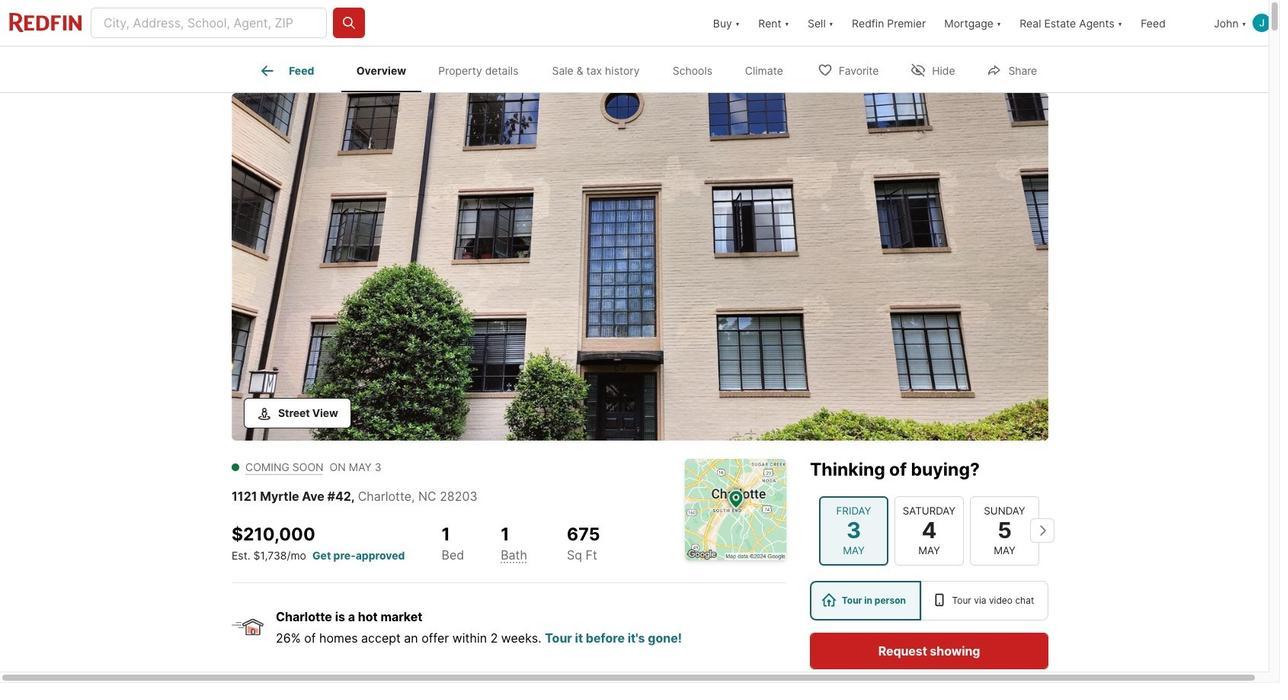 Task type: vqa. For each thing, say whether or not it's contained in the screenshot.
What
no



Task type: describe. For each thing, give the bounding box(es) containing it.
user photo image
[[1253, 14, 1272, 32]]

2 option from the left
[[922, 581, 1049, 620]]

map entry image
[[685, 459, 787, 560]]



Task type: locate. For each thing, give the bounding box(es) containing it.
1 option from the left
[[810, 581, 922, 620]]

list box
[[810, 581, 1049, 620]]

None button
[[820, 496, 889, 565], [895, 496, 964, 565], [970, 496, 1040, 565], [820, 496, 889, 565], [895, 496, 964, 565], [970, 496, 1040, 565]]

submit search image
[[342, 15, 357, 30]]

City, Address, School, Agent, ZIP search field
[[91, 8, 327, 38]]

next image
[[1031, 519, 1055, 543]]

option
[[810, 581, 922, 620], [922, 581, 1049, 620]]

1121 myrtle ave #42, charlotte, nc 28203 image
[[232, 93, 1049, 441]]

tab list
[[232, 47, 812, 92]]



